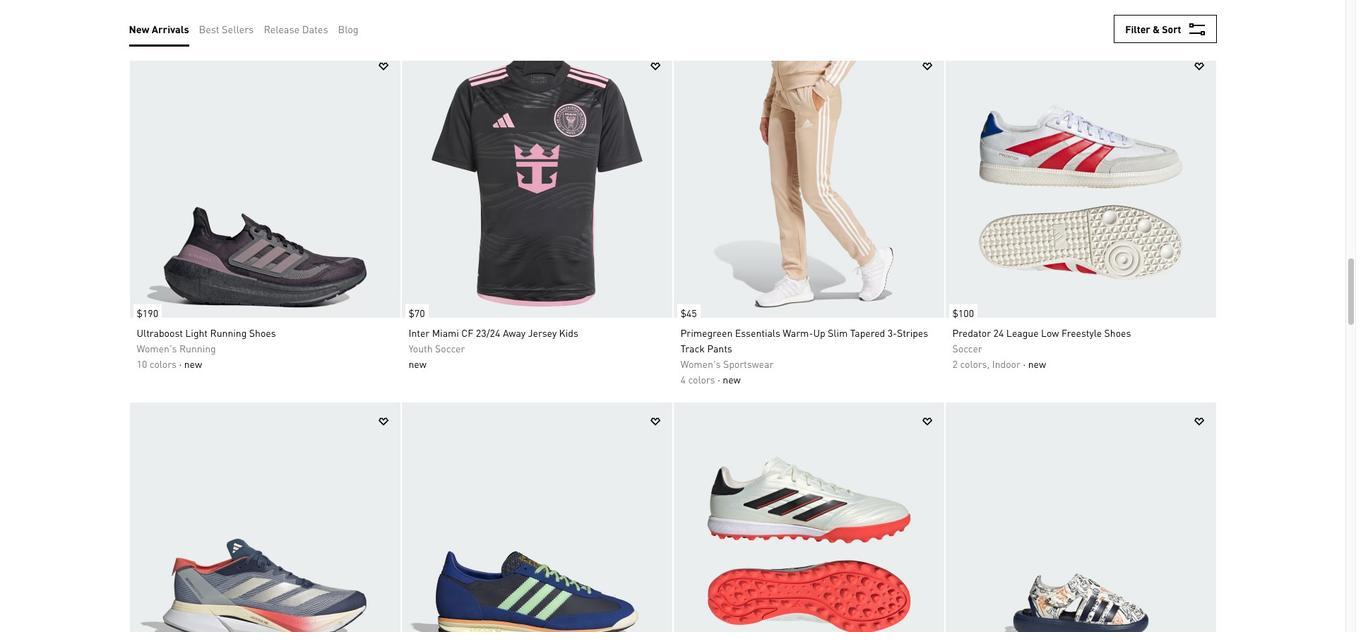 Task type: vqa. For each thing, say whether or not it's contained in the screenshot.


Task type: describe. For each thing, give the bounding box(es) containing it.
stripes
[[897, 326, 928, 339]]

predator 24 league low freestyle shoes soccer 2 colors, indoor · new
[[953, 326, 1131, 370]]

cf
[[461, 326, 474, 339]]

ultraboost
[[137, 326, 183, 339]]

league
[[1006, 326, 1039, 339]]

track
[[681, 342, 705, 355]]

release dates link
[[264, 21, 328, 37]]

away
[[503, 326, 526, 339]]

new inside 'predator 24 league low freestyle shoes soccer 2 colors, indoor · new'
[[1028, 357, 1046, 370]]

women's originals blue sl 72 shoes image
[[402, 403, 672, 632]]

new inside inter miami cf 23/24 away jersey kids youth soccer new
[[409, 357, 427, 370]]

sellers
[[222, 23, 254, 35]]

freestyle
[[1062, 326, 1102, 339]]

sportswear
[[723, 357, 774, 370]]

women's inside primegreen essentials warm-up slim tapered 3-stripes track pants women's sportswear 4 colors · new
[[681, 357, 721, 370]]

release
[[264, 23, 300, 35]]

shoes inside 'predator 24 league low freestyle shoes soccer 2 colors, indoor · new'
[[1104, 326, 1131, 339]]

jersey
[[528, 326, 557, 339]]

new arrivals link
[[129, 21, 189, 37]]

&
[[1153, 23, 1160, 35]]

new
[[129, 23, 149, 35]]

24
[[994, 326, 1004, 339]]

list containing new arrivals
[[129, 11, 368, 47]]

$190 link
[[130, 297, 162, 321]]

$70 link
[[402, 297, 429, 321]]

colors inside ultraboost light running shoes women's running 10 colors · new
[[150, 357, 177, 370]]

predator
[[953, 326, 991, 339]]

new inside "link"
[[137, 18, 155, 30]]

· inside ultraboost light running shoes women's running 10 colors · new
[[179, 357, 182, 370]]

up
[[813, 326, 825, 339]]

10
[[137, 357, 147, 370]]

dates
[[302, 23, 328, 35]]

inter
[[409, 326, 430, 339]]

$70
[[409, 307, 425, 319]]

$100
[[953, 307, 974, 319]]

release dates
[[264, 23, 328, 35]]

2
[[953, 357, 958, 370]]

women's sportswear beige primegreen essentials warm-up slim tapered 3-stripes track pants image
[[674, 47, 944, 318]]

shoes inside ultraboost light running shoes women's running 10 colors · new
[[249, 326, 276, 339]]

filter
[[1125, 23, 1150, 35]]

kids
[[559, 326, 578, 339]]

new link
[[130, 0, 400, 46]]

sort
[[1162, 23, 1181, 35]]

· inside 'predator 24 league low freestyle shoes soccer 2 colors, indoor · new'
[[1023, 357, 1026, 370]]

soccer white predator 24 league low freestyle shoes image
[[945, 47, 1216, 318]]

best sellers link
[[199, 21, 254, 37]]

· inside primegreen essentials warm-up slim tapered 3-stripes track pants women's sportswear 4 colors · new
[[718, 373, 720, 386]]

filter & sort
[[1125, 23, 1181, 35]]

youth
[[409, 342, 433, 355]]

miami
[[432, 326, 459, 339]]



Task type: locate. For each thing, give the bounding box(es) containing it.
women's down the track
[[681, 357, 721, 370]]

soccer
[[435, 342, 465, 355], [953, 342, 982, 355]]

shoes right freestyle
[[1104, 326, 1131, 339]]

new arrivals
[[129, 23, 189, 35]]

1 horizontal spatial ·
[[718, 373, 720, 386]]

2 soccer from the left
[[953, 342, 982, 355]]

soccer inside 'predator 24 league low freestyle shoes soccer 2 colors, indoor · new'
[[953, 342, 982, 355]]

men's running blue adizero boston 12 shoes image
[[130, 403, 400, 632]]

$45 link
[[674, 297, 700, 321]]

soccer down predator
[[953, 342, 982, 355]]

warm-
[[783, 326, 813, 339]]

shoes
[[249, 326, 276, 339], [1104, 326, 1131, 339]]

pants
[[707, 342, 732, 355]]

0 horizontal spatial shoes
[[249, 326, 276, 339]]

colors,
[[960, 357, 990, 370]]

colors right 10
[[150, 357, 177, 370]]

filter & sort button
[[1114, 15, 1217, 43]]

primegreen essentials warm-up slim tapered 3-stripes track pants women's sportswear 4 colors · new
[[681, 326, 928, 386]]

new left the best
[[137, 18, 155, 30]]

new down sportswear
[[723, 373, 741, 386]]

0 vertical spatial women's
[[137, 342, 177, 355]]

indoor
[[992, 357, 1021, 370]]

· right indoor
[[1023, 357, 1026, 370]]

essentials
[[735, 326, 780, 339]]

ultraboost light running shoes women's running 10 colors · new
[[137, 326, 276, 370]]

tapered
[[850, 326, 885, 339]]

inter miami cf 23/24 away jersey kids youth soccer new
[[409, 326, 578, 370]]

2 shoes from the left
[[1104, 326, 1131, 339]]

slim
[[828, 326, 848, 339]]

blog
[[338, 23, 359, 35]]

blog link
[[338, 21, 359, 37]]

new right indoor
[[1028, 357, 1046, 370]]

2 horizontal spatial ·
[[1023, 357, 1026, 370]]

1 vertical spatial colors
[[688, 373, 715, 386]]

running down light
[[179, 342, 216, 355]]

soccer inside inter miami cf 23/24 away jersey kids youth soccer new
[[435, 342, 465, 355]]

colors right 4
[[688, 373, 715, 386]]

$100 link
[[945, 297, 978, 321]]

running
[[210, 326, 247, 339], [179, 342, 216, 355]]

colors
[[150, 357, 177, 370], [688, 373, 715, 386]]

$190
[[137, 307, 158, 319]]

low
[[1041, 326, 1059, 339]]

· down ultraboost
[[179, 357, 182, 370]]

youth soccer black inter miami cf 23/24 away jersey kids image
[[402, 47, 672, 318]]

·
[[179, 357, 182, 370], [1023, 357, 1026, 370], [718, 373, 720, 386]]

1 soccer from the left
[[435, 342, 465, 355]]

0 horizontal spatial ·
[[179, 357, 182, 370]]

1 shoes from the left
[[249, 326, 276, 339]]

soccer down 'miami'
[[435, 342, 465, 355]]

arrivals
[[152, 23, 189, 35]]

light
[[185, 326, 208, 339]]

1 horizontal spatial shoes
[[1104, 326, 1131, 339]]

· down pants at the right of the page
[[718, 373, 720, 386]]

1 vertical spatial women's
[[681, 357, 721, 370]]

women's down ultraboost
[[137, 342, 177, 355]]

1 horizontal spatial women's
[[681, 357, 721, 370]]

0 vertical spatial running
[[210, 326, 247, 339]]

23/24
[[476, 326, 500, 339]]

new down light
[[184, 357, 202, 370]]

new down youth
[[409, 357, 427, 370]]

1 horizontal spatial soccer
[[953, 342, 982, 355]]

new inside ultraboost light running shoes women's running 10 colors · new
[[184, 357, 202, 370]]

soccer beige copa pure ii elite turf cleats image
[[674, 403, 944, 632]]

best sellers
[[199, 23, 254, 35]]

0 horizontal spatial colors
[[150, 357, 177, 370]]

0 horizontal spatial soccer
[[435, 342, 465, 355]]

list
[[129, 11, 368, 47]]

0 horizontal spatial women's
[[137, 342, 177, 355]]

1 horizontal spatial colors
[[688, 373, 715, 386]]

infant & toddler sportswear white disney water sandals kids image
[[945, 403, 1216, 632]]

1 vertical spatial running
[[179, 342, 216, 355]]

0 vertical spatial colors
[[150, 357, 177, 370]]

best
[[199, 23, 219, 35]]

women's inside ultraboost light running shoes women's running 10 colors · new
[[137, 342, 177, 355]]

women's running purple ultraboost light running shoes image
[[130, 47, 400, 318]]

primegreen
[[681, 326, 733, 339]]

colors inside primegreen essentials warm-up slim tapered 3-stripes track pants women's sportswear 4 colors · new
[[688, 373, 715, 386]]

4
[[681, 373, 686, 386]]

women's
[[137, 342, 177, 355], [681, 357, 721, 370]]

shoes right light
[[249, 326, 276, 339]]

new inside primegreen essentials warm-up slim tapered 3-stripes track pants women's sportswear 4 colors · new
[[723, 373, 741, 386]]

new
[[137, 18, 155, 30], [184, 357, 202, 370], [409, 357, 427, 370], [1028, 357, 1046, 370], [723, 373, 741, 386]]

running right light
[[210, 326, 247, 339]]

$45
[[681, 307, 697, 319]]

3-
[[888, 326, 897, 339]]



